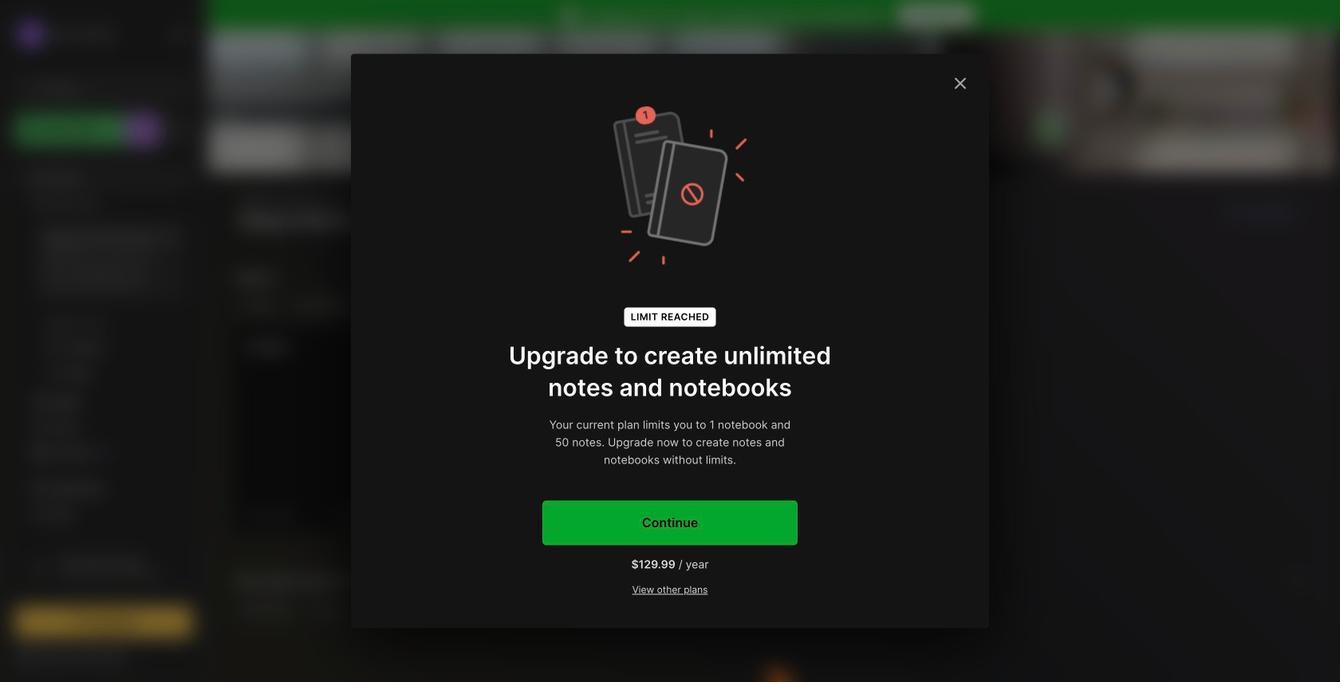 Task type: locate. For each thing, give the bounding box(es) containing it.
main element
[[0, 0, 207, 682]]

None search field
[[44, 79, 171, 98]]

group inside main element
[[15, 216, 192, 396]]

tree inside main element
[[6, 156, 202, 682]]

1 vertical spatial tab list
[[237, 600, 1302, 619]]

tree
[[6, 156, 202, 682]]

row group
[[234, 326, 665, 543]]

expand tags image
[[21, 509, 30, 519]]

tab
[[237, 297, 284, 316], [290, 297, 355, 316], [237, 600, 298, 619], [304, 600, 352, 619]]

none search field inside main element
[[44, 79, 171, 98]]

expand notebooks image
[[21, 484, 30, 493]]

group
[[15, 216, 192, 396]]

tab list
[[237, 297, 938, 316], [237, 600, 1302, 619]]

0 vertical spatial tab list
[[237, 297, 938, 316]]



Task type: describe. For each thing, give the bounding box(es) containing it.
Search text field
[[44, 81, 171, 97]]

2 tab list from the top
[[237, 600, 1302, 619]]

1 tab list from the top
[[237, 297, 938, 316]]



Task type: vqa. For each thing, say whether or not it's contained in the screenshot.
search field in Main 'ELEMENT'
yes



